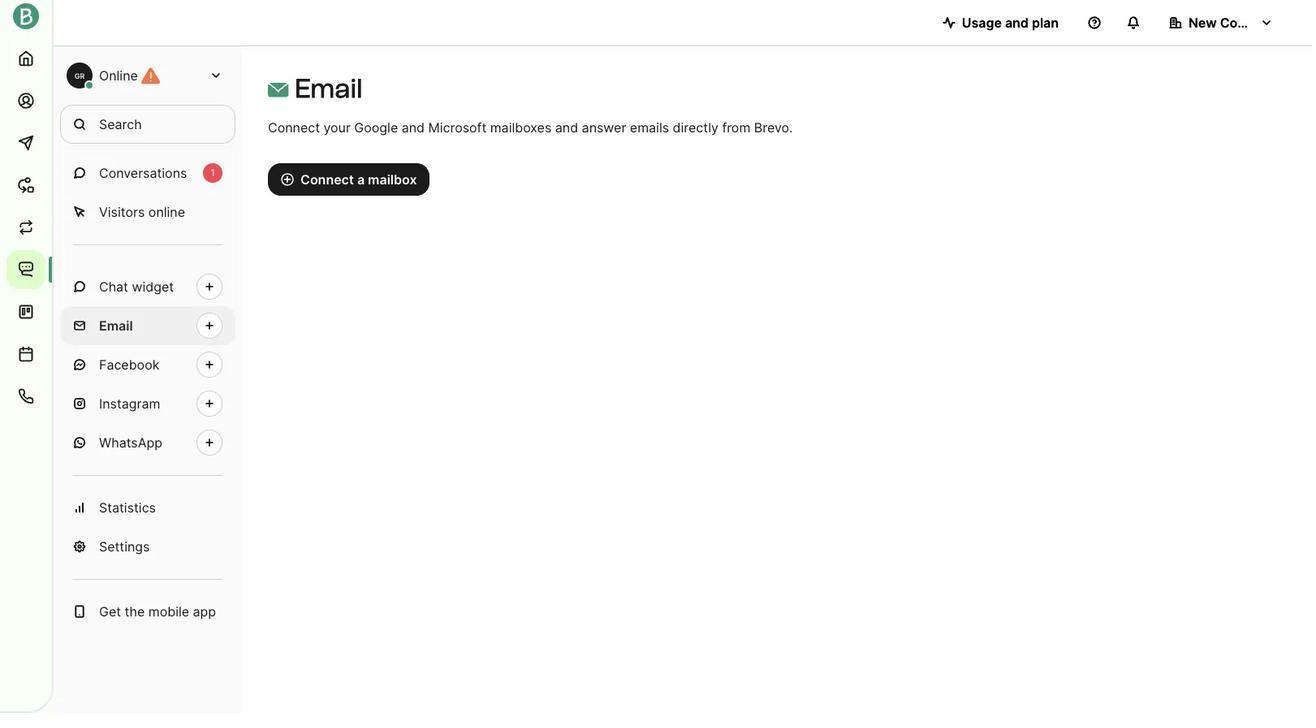 Task type: locate. For each thing, give the bounding box(es) containing it.
get
[[99, 604, 121, 620]]

0 horizontal spatial email
[[99, 318, 133, 334]]

your
[[324, 119, 351, 136]]

email down chat
[[99, 318, 133, 334]]

connect down email image
[[268, 119, 320, 136]]

mailboxes
[[490, 119, 552, 136]]

1 vertical spatial email
[[99, 318, 133, 334]]

connect inside connect a mailbox link
[[301, 171, 354, 188]]

usage and plan
[[963, 15, 1059, 31]]

usage
[[963, 15, 1003, 31]]

answer
[[582, 119, 627, 136]]

visitors online
[[99, 204, 185, 220]]

0 vertical spatial email
[[295, 73, 363, 104]]

search
[[99, 116, 142, 132]]

a
[[357, 171, 365, 188]]

chat widget
[[99, 279, 174, 295]]

conversations
[[99, 165, 187, 181]]

email up your
[[295, 73, 363, 104]]

and left plan
[[1006, 15, 1029, 31]]

1 vertical spatial connect
[[301, 171, 354, 188]]

connect your google and microsoft mailboxes and answer emails directly from brevo.
[[268, 119, 793, 136]]

and left "answer"
[[556, 119, 579, 136]]

email
[[295, 73, 363, 104], [99, 318, 133, 334]]

search link
[[60, 105, 236, 144]]

visitors online link
[[60, 193, 236, 232]]

online
[[99, 67, 138, 84]]

2 horizontal spatial and
[[1006, 15, 1029, 31]]

and right google
[[402, 119, 425, 136]]

from
[[723, 119, 751, 136]]

brevo.
[[755, 119, 793, 136]]

mailbox
[[368, 171, 417, 188]]

usage and plan button
[[930, 6, 1072, 39]]

emails
[[630, 119, 670, 136]]

1 horizontal spatial email
[[295, 73, 363, 104]]

new company
[[1189, 15, 1281, 31]]

microsoft
[[429, 119, 487, 136]]

0 horizontal spatial and
[[402, 119, 425, 136]]

and
[[1006, 15, 1029, 31], [402, 119, 425, 136], [556, 119, 579, 136]]

email image
[[268, 79, 289, 100]]

statistics
[[99, 500, 156, 516]]

connect left a
[[301, 171, 354, 188]]

gr
[[74, 71, 85, 80]]

0 vertical spatial connect
[[268, 119, 320, 136]]

settings
[[99, 539, 150, 555]]

connect
[[268, 119, 320, 136], [301, 171, 354, 188]]



Task type: vqa. For each thing, say whether or not it's contained in the screenshot.
No visitors at the moment
no



Task type: describe. For each thing, give the bounding box(es) containing it.
chat
[[99, 279, 128, 295]]

chat widget link
[[60, 267, 236, 306]]

new company button
[[1157, 6, 1287, 39]]

1
[[211, 167, 215, 179]]

connect a mailbox
[[301, 171, 417, 188]]

and inside usage and plan button
[[1006, 15, 1029, 31]]

directly
[[673, 119, 719, 136]]

new
[[1189, 15, 1218, 31]]

instagram link
[[60, 384, 236, 423]]

widget
[[132, 279, 174, 295]]

app
[[193, 604, 216, 620]]

the
[[125, 604, 145, 620]]

plan
[[1033, 15, 1059, 31]]

1 horizontal spatial and
[[556, 119, 579, 136]]

company
[[1221, 15, 1281, 31]]

facebook link
[[60, 345, 236, 384]]

facebook
[[99, 357, 160, 373]]

whatsapp
[[99, 435, 162, 451]]

visitors
[[99, 204, 145, 220]]

online
[[149, 204, 185, 220]]

connect for connect a mailbox
[[301, 171, 354, 188]]

whatsapp link
[[60, 423, 236, 462]]

email link
[[60, 306, 236, 345]]

mobile
[[149, 604, 189, 620]]

google
[[355, 119, 398, 136]]

instagram
[[99, 396, 160, 412]]

connect a mailbox link
[[268, 163, 430, 196]]

statistics link
[[60, 488, 236, 527]]

get the mobile app
[[99, 604, 216, 620]]

connect for connect your google and microsoft mailboxes and answer emails directly from brevo.
[[268, 119, 320, 136]]

get the mobile app link
[[60, 592, 236, 631]]

settings link
[[60, 527, 236, 566]]



